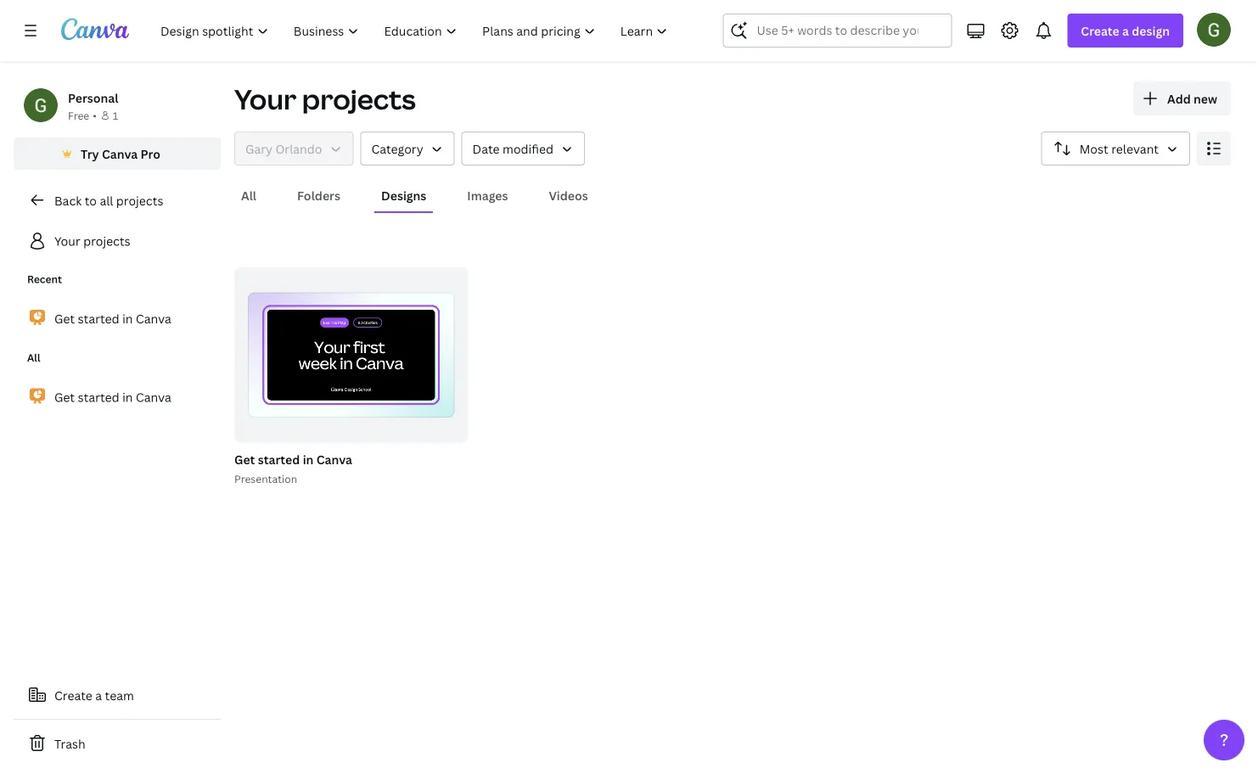 Task type: locate. For each thing, give the bounding box(es) containing it.
all
[[241, 187, 256, 203], [27, 351, 40, 365]]

new
[[1194, 90, 1217, 107]]

create left design
[[1081, 22, 1119, 39]]

your projects down to
[[54, 233, 130, 249]]

designs button
[[374, 179, 433, 211]]

1 vertical spatial get started in canva
[[54, 389, 171, 405]]

1
[[113, 108, 118, 122]]

1 vertical spatial get started in canva link
[[14, 379, 221, 415]]

0 vertical spatial all
[[241, 187, 256, 203]]

0 horizontal spatial create
[[54, 687, 92, 703]]

0 vertical spatial started
[[78, 310, 119, 327]]

projects inside "link"
[[116, 192, 163, 208]]

images button
[[460, 179, 515, 211]]

0 vertical spatial get started in canva link
[[14, 301, 221, 337]]

started
[[78, 310, 119, 327], [78, 389, 119, 405], [258, 452, 300, 468]]

a left design
[[1122, 22, 1129, 39]]

started inside get started in canva presentation
[[258, 452, 300, 468]]

1 vertical spatial all
[[27, 351, 40, 365]]

create inside button
[[54, 687, 92, 703]]

get started in canva link
[[14, 301, 221, 337], [14, 379, 221, 415]]

Sort by button
[[1041, 132, 1190, 166]]

0 vertical spatial in
[[122, 310, 133, 327]]

modified
[[503, 140, 554, 157]]

get for 2nd get started in canva link from the top of the page
[[54, 389, 75, 405]]

personal
[[68, 90, 118, 106]]

get started in canva
[[54, 310, 171, 327], [54, 389, 171, 405]]

create a design button
[[1067, 14, 1183, 48]]

0 vertical spatial get
[[54, 310, 75, 327]]

0 horizontal spatial a
[[95, 687, 102, 703]]

1 horizontal spatial create
[[1081, 22, 1119, 39]]

started for 2nd get started in canva link from the top of the page
[[78, 389, 119, 405]]

1 vertical spatial started
[[78, 389, 119, 405]]

1 horizontal spatial a
[[1122, 22, 1129, 39]]

canva inside button
[[102, 146, 138, 162]]

1 horizontal spatial all
[[241, 187, 256, 203]]

projects right all
[[116, 192, 163, 208]]

your projects
[[234, 81, 416, 118], [54, 233, 130, 249]]

1 vertical spatial a
[[95, 687, 102, 703]]

all down 'gary'
[[241, 187, 256, 203]]

your
[[234, 81, 297, 118], [54, 233, 80, 249]]

0 horizontal spatial your projects
[[54, 233, 130, 249]]

projects up category
[[302, 81, 416, 118]]

orlando
[[275, 140, 322, 157]]

create a team
[[54, 687, 134, 703]]

your projects link
[[14, 224, 221, 258]]

create left team
[[54, 687, 92, 703]]

0 vertical spatial create
[[1081, 22, 1119, 39]]

pro
[[141, 146, 160, 162]]

•
[[93, 108, 97, 122]]

create for create a team
[[54, 687, 92, 703]]

canva
[[102, 146, 138, 162], [136, 310, 171, 327], [136, 389, 171, 405], [316, 452, 352, 468]]

create inside dropdown button
[[1081, 22, 1119, 39]]

create for create a design
[[1081, 22, 1119, 39]]

your projects up orlando
[[234, 81, 416, 118]]

2 vertical spatial get
[[234, 452, 255, 468]]

videos button
[[542, 179, 595, 211]]

a
[[1122, 22, 1129, 39], [95, 687, 102, 703]]

most relevant
[[1080, 140, 1159, 157]]

your up 'gary'
[[234, 81, 297, 118]]

1 vertical spatial your
[[54, 233, 80, 249]]

create
[[1081, 22, 1119, 39], [54, 687, 92, 703]]

design
[[1132, 22, 1170, 39]]

projects down all
[[83, 233, 130, 249]]

1 horizontal spatial your projects
[[234, 81, 416, 118]]

add new
[[1167, 90, 1217, 107]]

designs
[[381, 187, 426, 203]]

1 horizontal spatial your
[[234, 81, 297, 118]]

a left team
[[95, 687, 102, 703]]

presentation
[[234, 472, 297, 486]]

in
[[122, 310, 133, 327], [122, 389, 133, 405], [303, 452, 314, 468]]

Date modified button
[[461, 132, 585, 166]]

add
[[1167, 90, 1191, 107]]

get started in canva for 2nd get started in canva link from the top of the page
[[54, 389, 171, 405]]

0 vertical spatial your projects
[[234, 81, 416, 118]]

get
[[54, 310, 75, 327], [54, 389, 75, 405], [234, 452, 255, 468]]

all down recent
[[27, 351, 40, 365]]

a inside button
[[95, 687, 102, 703]]

trash link
[[14, 727, 221, 761]]

try
[[81, 146, 99, 162]]

Owner button
[[234, 132, 354, 166]]

1 vertical spatial your projects
[[54, 233, 130, 249]]

None search field
[[723, 14, 952, 48]]

back to all projects link
[[14, 183, 221, 217]]

projects
[[302, 81, 416, 118], [116, 192, 163, 208], [83, 233, 130, 249]]

2 vertical spatial in
[[303, 452, 314, 468]]

your down back
[[54, 233, 80, 249]]

a for design
[[1122, 22, 1129, 39]]

1 get started in canva from the top
[[54, 310, 171, 327]]

0 horizontal spatial all
[[27, 351, 40, 365]]

1 vertical spatial projects
[[116, 192, 163, 208]]

2 vertical spatial started
[[258, 452, 300, 468]]

0 vertical spatial a
[[1122, 22, 1129, 39]]

1 vertical spatial create
[[54, 687, 92, 703]]

create a design
[[1081, 22, 1170, 39]]

2 get started in canva from the top
[[54, 389, 171, 405]]

1 vertical spatial get
[[54, 389, 75, 405]]

a inside dropdown button
[[1122, 22, 1129, 39]]

gary
[[245, 140, 272, 157]]

try canva pro button
[[14, 138, 221, 170]]

all button
[[234, 179, 263, 211]]

free
[[68, 108, 89, 122]]

recent
[[27, 272, 62, 286]]

0 vertical spatial get started in canva
[[54, 310, 171, 327]]



Task type: describe. For each thing, give the bounding box(es) containing it.
folders
[[297, 187, 340, 203]]

top level navigation element
[[149, 14, 682, 48]]

trash
[[54, 736, 85, 752]]

started for 1st get started in canva link from the top of the page
[[78, 310, 119, 327]]

get started in canva button
[[234, 450, 352, 471]]

most
[[1080, 140, 1108, 157]]

1 vertical spatial in
[[122, 389, 133, 405]]

canva inside get started in canva presentation
[[316, 452, 352, 468]]

in inside get started in canva presentation
[[303, 452, 314, 468]]

0 vertical spatial projects
[[302, 81, 416, 118]]

get for 1st get started in canva link from the top of the page
[[54, 310, 75, 327]]

date modified
[[472, 140, 554, 157]]

Category button
[[360, 132, 455, 166]]

images
[[467, 187, 508, 203]]

team
[[105, 687, 134, 703]]

back
[[54, 192, 82, 208]]

get started in canva for 1st get started in canva link from the top of the page
[[54, 310, 171, 327]]

gary orlando image
[[1197, 13, 1231, 46]]

0 horizontal spatial your
[[54, 233, 80, 249]]

add new button
[[1133, 81, 1231, 115]]

create a team button
[[14, 678, 221, 712]]

0 vertical spatial your
[[234, 81, 297, 118]]

1 get started in canva link from the top
[[14, 301, 221, 337]]

to
[[85, 192, 97, 208]]

a for team
[[95, 687, 102, 703]]

2 get started in canva link from the top
[[14, 379, 221, 415]]

folders button
[[290, 179, 347, 211]]

2 vertical spatial projects
[[83, 233, 130, 249]]

Search search field
[[757, 14, 918, 47]]

get started in canva presentation
[[234, 452, 352, 486]]

all inside button
[[241, 187, 256, 203]]

free •
[[68, 108, 97, 122]]

category
[[371, 140, 423, 157]]

date
[[472, 140, 500, 157]]

gary orlando
[[245, 140, 322, 157]]

videos
[[549, 187, 588, 203]]

back to all projects
[[54, 192, 163, 208]]

relevant
[[1111, 140, 1159, 157]]

get inside get started in canva presentation
[[234, 452, 255, 468]]

try canva pro
[[81, 146, 160, 162]]

all
[[100, 192, 113, 208]]



Task type: vqa. For each thing, say whether or not it's contained in the screenshot.
the bottom Get started in Canva link
yes



